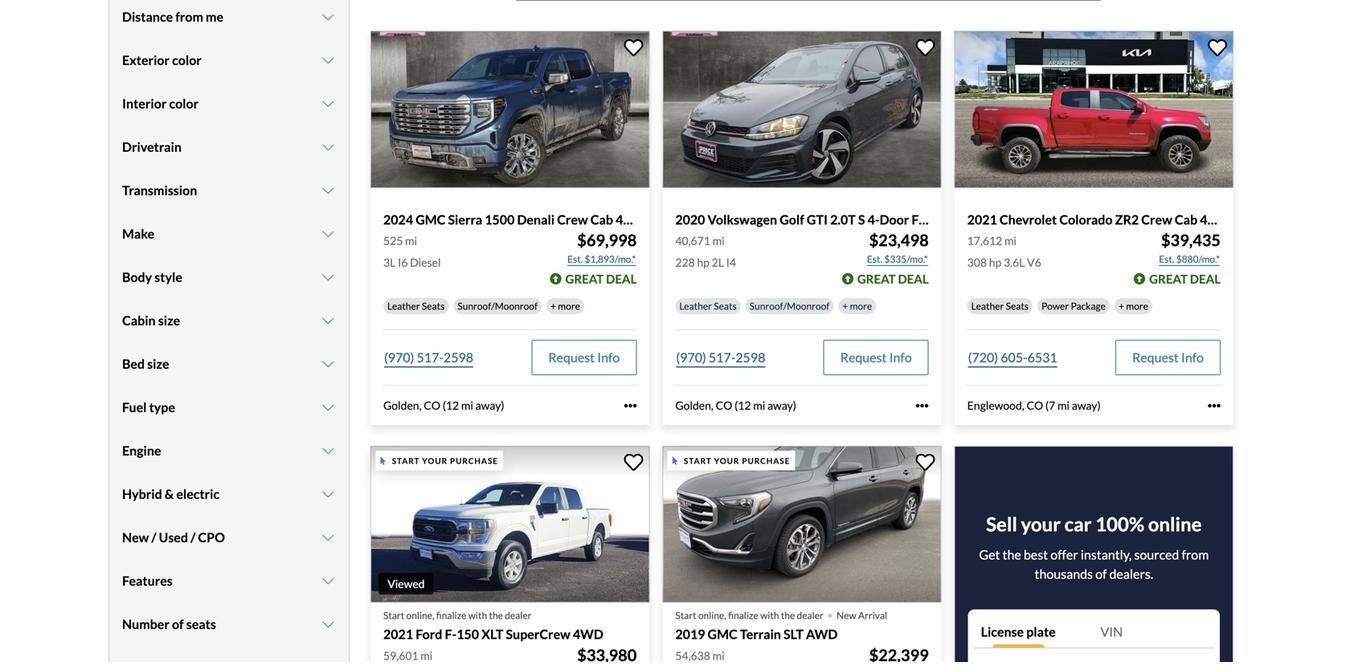 Task type: vqa. For each thing, say whether or not it's contained in the screenshot.
Request Info associated with $69,998
yes



Task type: locate. For each thing, give the bounding box(es) containing it.
great deal down est. $880/mo.* button
[[1150, 272, 1221, 286]]

color
[[172, 52, 202, 68], [169, 96, 199, 112]]

request for $39,435
[[1133, 350, 1179, 365]]

3 more from the left
[[1126, 300, 1149, 312]]

size right bed
[[147, 356, 169, 372]]

tab list containing license plate
[[975, 616, 1214, 648]]

3 request info button from the left
[[1116, 340, 1221, 376]]

1 leather seats from the left
[[387, 300, 445, 312]]

the inside start online, finalize with the dealer 2021 ford f-150 xlt supercrew 4wd
[[489, 610, 503, 621]]

online, up ford
[[406, 610, 435, 621]]

hp for $23,498
[[697, 256, 710, 269]]

2 horizontal spatial request
[[1133, 350, 1179, 365]]

online, inside start online, finalize with the dealer 2021 ford f-150 xlt supercrew 4wd
[[406, 610, 435, 621]]

mouse pointer image
[[381, 457, 386, 465]]

start online, finalize with the dealer · new arrival 2019 gmc terrain slt awd
[[675, 600, 888, 642]]

2 golden, co (12 mi away) from the left
[[675, 399, 797, 413]]

chevron down image inside fuel type dropdown button
[[320, 401, 336, 414]]

0 horizontal spatial (970) 517-2598
[[384, 350, 473, 365]]

2 cab from the left
[[1175, 212, 1198, 227]]

sunroof/moonroof for $69,998
[[458, 300, 538, 312]]

0 horizontal spatial request
[[548, 350, 595, 365]]

2 horizontal spatial great deal
[[1150, 272, 1221, 286]]

2021
[[968, 212, 997, 227], [383, 627, 413, 642]]

golden, co (12 mi away)
[[383, 399, 504, 413], [675, 399, 797, 413]]

finalize inside start online, finalize with the dealer 2021 ford f-150 xlt supercrew 4wd
[[436, 610, 467, 621]]

interior color button
[[122, 84, 336, 124]]

4wd up $39,435
[[1200, 212, 1231, 227]]

2 seats from the left
[[714, 300, 737, 312]]

0 horizontal spatial the
[[489, 610, 503, 621]]

517-
[[417, 350, 444, 365], [709, 350, 736, 365]]

chevron down image inside the distance from me dropdown button
[[320, 11, 336, 23]]

finalize for ·
[[728, 610, 759, 621]]

dealer inside start online, finalize with the dealer · new arrival 2019 gmc terrain slt awd
[[797, 610, 824, 621]]

1 golden, from the left
[[383, 399, 422, 413]]

3 request info from the left
[[1133, 350, 1204, 365]]

chevron down image inside 'transmission' dropdown button
[[320, 184, 336, 197]]

chevron down image inside hybrid & electric dropdown button
[[320, 488, 336, 501]]

(720)
[[968, 350, 998, 365]]

1 horizontal spatial request info button
[[824, 340, 929, 376]]

7 chevron down image from the top
[[320, 358, 336, 371]]

1 horizontal spatial of
[[1096, 566, 1107, 582]]

1 vertical spatial gmc
[[708, 627, 738, 642]]

leather
[[387, 300, 420, 312], [679, 300, 712, 312], [972, 300, 1004, 312]]

0 vertical spatial 2021
[[968, 212, 997, 227]]

gmc right 2019
[[708, 627, 738, 642]]

1 horizontal spatial new
[[837, 610, 857, 621]]

2 horizontal spatial great
[[1150, 272, 1188, 286]]

1 horizontal spatial more
[[850, 300, 872, 312]]

1 more from the left
[[558, 300, 580, 312]]

0 vertical spatial color
[[172, 52, 202, 68]]

start down viewed
[[383, 610, 405, 621]]

4-
[[868, 212, 880, 227]]

leather seats down 3.6l
[[972, 300, 1029, 312]]

your right mouse pointer image
[[422, 456, 448, 466]]

1 horizontal spatial with
[[760, 610, 779, 621]]

your up "best"
[[1021, 513, 1061, 536]]

$69,998 est. $1,893/mo.*
[[568, 231, 637, 265]]

2 leather from the left
[[679, 300, 712, 312]]

(720) 605-6531 button
[[968, 340, 1058, 376]]

3 + more from the left
[[1119, 300, 1149, 312]]

2 co from the left
[[716, 399, 733, 413]]

1 horizontal spatial + more
[[843, 300, 872, 312]]

engine
[[122, 443, 161, 459]]

1 chevron down image from the top
[[320, 11, 336, 23]]

+ more down est. $335/mo.* button
[[843, 300, 872, 312]]

0 horizontal spatial from
[[175, 9, 203, 25]]

2 with from the left
[[760, 610, 779, 621]]

awd
[[806, 627, 838, 642]]

color inside interior color dropdown button
[[169, 96, 199, 112]]

+ more for $69,998
[[551, 300, 580, 312]]

new left used
[[122, 530, 149, 546]]

of
[[1096, 566, 1107, 582], [172, 617, 184, 632]]

deal for $69,998
[[606, 272, 637, 286]]

great deal down est. $335/mo.* button
[[858, 272, 929, 286]]

tab list
[[975, 616, 1214, 648]]

2 crew from the left
[[1142, 212, 1173, 227]]

chevron down image inside number of seats dropdown button
[[320, 618, 336, 631]]

color inside exterior color 'dropdown button'
[[172, 52, 202, 68]]

3 co from the left
[[1027, 399, 1044, 413]]

1 seats from the left
[[422, 300, 445, 312]]

dealer left ·
[[797, 610, 824, 621]]

1 horizontal spatial request
[[841, 350, 887, 365]]

more for $23,498
[[850, 300, 872, 312]]

fuel type
[[122, 400, 175, 415]]

golden, co (12 mi away) for $23,498
[[675, 399, 797, 413]]

leather for $23,498
[[679, 300, 712, 312]]

finalize up f-
[[436, 610, 467, 621]]

more
[[558, 300, 580, 312], [850, 300, 872, 312], [1126, 300, 1149, 312]]

i6
[[398, 256, 408, 269]]

1 vertical spatial new
[[837, 610, 857, 621]]

1 horizontal spatial golden,
[[675, 399, 714, 413]]

3 leather seats from the left
[[972, 300, 1029, 312]]

3 deal from the left
[[1190, 272, 1221, 286]]

interior color
[[122, 96, 199, 112]]

leather seats down 2l at the right
[[679, 300, 737, 312]]

0 vertical spatial new
[[122, 530, 149, 546]]

leather for $69,998
[[387, 300, 420, 312]]

1 (970) 517-2598 from the left
[[384, 350, 473, 365]]

1 away) from the left
[[476, 399, 504, 413]]

start inside start online, finalize with the dealer 2021 ford f-150 xlt supercrew 4wd
[[383, 610, 405, 621]]

est. left $1,893/mo.*
[[568, 253, 583, 265]]

1 horizontal spatial request info
[[841, 350, 912, 365]]

drivetrain
[[122, 139, 182, 155]]

1 info from the left
[[597, 350, 620, 365]]

more right the "package"
[[1126, 300, 1149, 312]]

4wd right supercrew
[[573, 627, 604, 642]]

$335/mo.*
[[885, 253, 928, 265]]

deal down $1,893/mo.*
[[606, 272, 637, 286]]

1 horizontal spatial (970)
[[676, 350, 706, 365]]

chevron down image for fuel type
[[320, 401, 336, 414]]

0 horizontal spatial /
[[151, 530, 156, 546]]

+ for $23,498
[[843, 300, 848, 312]]

mi inside the '40,671 mi 228 hp 2l i4'
[[713, 234, 725, 248]]

2021 left ford
[[383, 627, 413, 642]]

hp inside the '40,671 mi 228 hp 2l i4'
[[697, 256, 710, 269]]

leather seats down diesel
[[387, 300, 445, 312]]

1 great from the left
[[565, 272, 604, 286]]

1 horizontal spatial info
[[889, 350, 912, 365]]

get
[[979, 547, 1000, 563]]

2021 inside start online, finalize with the dealer 2021 ford f-150 xlt supercrew 4wd
[[383, 627, 413, 642]]

new right ·
[[837, 610, 857, 621]]

1 sunroof/moonroof from the left
[[458, 300, 538, 312]]

chevron down image for interior color
[[320, 97, 336, 110]]

size right cabin
[[158, 313, 180, 329]]

color right exterior
[[172, 52, 202, 68]]

1 est. from the left
[[568, 253, 583, 265]]

the up xlt
[[489, 610, 503, 621]]

0 horizontal spatial start your purchase
[[392, 456, 498, 466]]

3.6l
[[1004, 256, 1025, 269]]

distance from me button
[[122, 0, 336, 37]]

cabin size button
[[122, 301, 336, 341]]

1 leather from the left
[[387, 300, 420, 312]]

color right interior
[[169, 96, 199, 112]]

1 vertical spatial from
[[1182, 547, 1209, 563]]

with inside start online, finalize with the dealer · new arrival 2019 gmc terrain slt awd
[[760, 610, 779, 621]]

est. for $39,435
[[1159, 253, 1175, 265]]

0 vertical spatial from
[[175, 9, 203, 25]]

1 online, from the left
[[406, 610, 435, 621]]

hp right "308"
[[989, 256, 1002, 269]]

finalize up terrain
[[728, 610, 759, 621]]

golden, up mouse pointer icon
[[675, 399, 714, 413]]

the for 2021
[[489, 610, 503, 621]]

2 leather seats from the left
[[679, 300, 737, 312]]

great deal for $69,998
[[565, 272, 637, 286]]

start up 2019
[[675, 610, 697, 621]]

0 horizontal spatial of
[[172, 617, 184, 632]]

gmc right 2024
[[416, 212, 446, 227]]

purchase
[[450, 456, 498, 466], [742, 456, 790, 466]]

info for $23,498
[[889, 350, 912, 365]]

0 vertical spatial of
[[1096, 566, 1107, 582]]

seats for $23,498
[[714, 300, 737, 312]]

online, for 2021
[[406, 610, 435, 621]]

1 horizontal spatial 2598
[[736, 350, 766, 365]]

1 horizontal spatial sunroof/moonroof
[[750, 300, 830, 312]]

1 vertical spatial color
[[169, 96, 199, 112]]

0 horizontal spatial online,
[[406, 610, 435, 621]]

with for 2021
[[468, 610, 487, 621]]

0 horizontal spatial seats
[[422, 300, 445, 312]]

with inside start online, finalize with the dealer 2021 ford f-150 xlt supercrew 4wd
[[468, 610, 487, 621]]

crew right denali
[[557, 212, 588, 227]]

2 horizontal spatial seats
[[1006, 300, 1029, 312]]

525 mi 3l i6 diesel
[[383, 234, 441, 269]]

seats left power
[[1006, 300, 1029, 312]]

2 ellipsis h image from the left
[[1208, 399, 1221, 412]]

with up terrain
[[760, 610, 779, 621]]

$23,498
[[869, 231, 929, 250]]

the inside start online, finalize with the dealer · new arrival 2019 gmc terrain slt awd
[[781, 610, 795, 621]]

colorado
[[1060, 212, 1113, 227]]

great for $69,998
[[565, 272, 604, 286]]

cherry red tintcoat 2021 chevrolet colorado zr2 crew cab 4wd pickup truck four-wheel drive automatic image
[[955, 31, 1234, 188]]

2 horizontal spatial request info
[[1133, 350, 1204, 365]]

start your purchase
[[392, 456, 498, 466], [684, 456, 790, 466]]

3 + from the left
[[1119, 300, 1124, 312]]

1 horizontal spatial the
[[781, 610, 795, 621]]

deal
[[606, 272, 637, 286], [898, 272, 929, 286], [1190, 272, 1221, 286]]

2 request from the left
[[841, 350, 887, 365]]

2598 for $23,498
[[736, 350, 766, 365]]

1 horizontal spatial dealer
[[797, 610, 824, 621]]

est. down $39,435
[[1159, 253, 1175, 265]]

of down the instantly,
[[1096, 566, 1107, 582]]

1 horizontal spatial est.
[[867, 253, 883, 265]]

license plate tab
[[975, 616, 1094, 648]]

online, inside start online, finalize with the dealer · new arrival 2019 gmc terrain slt awd
[[698, 610, 727, 621]]

1 horizontal spatial crew
[[1142, 212, 1173, 227]]

deal down $880/mo.*
[[1190, 272, 1221, 286]]

0 horizontal spatial +
[[551, 300, 556, 312]]

gmc
[[416, 212, 446, 227], [708, 627, 738, 642]]

great deal
[[565, 272, 637, 286], [858, 272, 929, 286], [1150, 272, 1221, 286]]

1 horizontal spatial hp
[[989, 256, 1002, 269]]

leather down "308"
[[972, 300, 1004, 312]]

hp inside 17,612 mi 308 hp 3.6l v6
[[989, 256, 1002, 269]]

chevron down image for hybrid & electric
[[320, 488, 336, 501]]

more for $39,435
[[1126, 300, 1149, 312]]

est. inside $23,498 est. $335/mo.*
[[867, 253, 883, 265]]

3 est. from the left
[[1159, 253, 1175, 265]]

1 ellipsis h image from the left
[[624, 399, 637, 412]]

3 leather from the left
[[972, 300, 1004, 312]]

5 chevron down image from the top
[[320, 228, 336, 241]]

1 horizontal spatial online,
[[698, 610, 727, 621]]

1 + more from the left
[[551, 300, 580, 312]]

1 horizontal spatial purchase
[[742, 456, 790, 466]]

deal for $23,498
[[898, 272, 929, 286]]

new / used / cpo
[[122, 530, 225, 546]]

1 hp from the left
[[697, 256, 710, 269]]

co
[[424, 399, 441, 413], [716, 399, 733, 413], [1027, 399, 1044, 413]]

chevron down image for number of seats
[[320, 618, 336, 631]]

1 golden, co (12 mi away) from the left
[[383, 399, 504, 413]]

gti
[[807, 212, 828, 227]]

2 horizontal spatial co
[[1027, 399, 1044, 413]]

1 horizontal spatial (970) 517-2598 button
[[675, 340, 766, 376]]

finalize inside start online, finalize with the dealer · new arrival 2019 gmc terrain slt awd
[[728, 610, 759, 621]]

start right mouse pointer icon
[[684, 456, 712, 466]]

1 dealer from the left
[[505, 610, 532, 621]]

seats
[[422, 300, 445, 312], [714, 300, 737, 312], [1006, 300, 1029, 312]]

new
[[122, 530, 149, 546], [837, 610, 857, 621]]

2 horizontal spatial deal
[[1190, 272, 1221, 286]]

2 517- from the left
[[709, 350, 736, 365]]

diesel
[[410, 256, 441, 269]]

(12 for $69,998
[[443, 399, 459, 413]]

4wd up $69,998
[[616, 212, 646, 227]]

(970) 517-2598
[[384, 350, 473, 365], [676, 350, 766, 365]]

/ left used
[[151, 530, 156, 546]]

1 horizontal spatial start your purchase
[[684, 456, 790, 466]]

3 seats from the left
[[1006, 300, 1029, 312]]

0 horizontal spatial dealer
[[505, 610, 532, 621]]

&
[[165, 486, 174, 502]]

0 horizontal spatial request info
[[548, 350, 620, 365]]

away) for $39,435
[[1072, 399, 1101, 413]]

chevron down image for distance from me
[[320, 11, 336, 23]]

of left seats
[[172, 617, 184, 632]]

great for $23,498
[[858, 272, 896, 286]]

more down est. $1,893/mo.* button
[[558, 300, 580, 312]]

1 horizontal spatial deal
[[898, 272, 929, 286]]

from down "online"
[[1182, 547, 1209, 563]]

great down est. $880/mo.* button
[[1150, 272, 1188, 286]]

+ more right the "package"
[[1119, 300, 1149, 312]]

0 horizontal spatial est.
[[568, 253, 583, 265]]

2 hp from the left
[[989, 256, 1002, 269]]

dealer inside start online, finalize with the dealer 2021 ford f-150 xlt supercrew 4wd
[[505, 610, 532, 621]]

size for cabin size
[[158, 313, 180, 329]]

2 sunroof/moonroof from the left
[[750, 300, 830, 312]]

9 chevron down image from the top
[[320, 445, 336, 458]]

0 horizontal spatial info
[[597, 350, 620, 365]]

seats down diesel
[[422, 300, 445, 312]]

new / used / cpo button
[[122, 518, 336, 558]]

the inside the get the best offer instantly, sourced from thousands of dealers.
[[1003, 547, 1021, 563]]

1 horizontal spatial great deal
[[858, 272, 929, 286]]

crew
[[557, 212, 588, 227], [1142, 212, 1173, 227]]

2 more from the left
[[850, 300, 872, 312]]

oxford white 2021 ford f-150 xlt supercrew 4wd pickup truck four-wheel drive automatic image
[[371, 446, 650, 603]]

2 est. from the left
[[867, 253, 883, 265]]

1 / from the left
[[151, 530, 156, 546]]

1 request from the left
[[548, 350, 595, 365]]

40,671
[[675, 234, 710, 248]]

co for $69,998
[[424, 399, 441, 413]]

est. for $69,998
[[568, 253, 583, 265]]

2 (12 from the left
[[735, 399, 751, 413]]

0 horizontal spatial away)
[[476, 399, 504, 413]]

+
[[551, 300, 556, 312], [843, 300, 848, 312], [1119, 300, 1124, 312]]

1 + from the left
[[551, 300, 556, 312]]

2021 up 17,612
[[968, 212, 997, 227]]

2 chevron down image from the top
[[320, 314, 336, 327]]

dealer for ·
[[797, 610, 824, 621]]

0 horizontal spatial cab
[[591, 212, 613, 227]]

2598
[[444, 350, 473, 365], [736, 350, 766, 365]]

10 chevron down image from the top
[[320, 531, 336, 544]]

power
[[1042, 300, 1069, 312]]

bed size
[[122, 356, 169, 372]]

arrival
[[858, 610, 888, 621]]

2 start your purchase from the left
[[684, 456, 790, 466]]

sunroof/moonroof
[[458, 300, 538, 312], [750, 300, 830, 312]]

3 away) from the left
[[1072, 399, 1101, 413]]

cab
[[591, 212, 613, 227], [1175, 212, 1198, 227]]

1 517- from the left
[[417, 350, 444, 365]]

3 chevron down image from the top
[[320, 488, 336, 501]]

0 horizontal spatial leather
[[387, 300, 420, 312]]

chevron down image inside cabin size dropdown button
[[320, 314, 336, 327]]

sunroof/moonroof for $23,498
[[750, 300, 830, 312]]

1 2598 from the left
[[444, 350, 473, 365]]

leather seats
[[387, 300, 445, 312], [679, 300, 737, 312], [972, 300, 1029, 312]]

0 horizontal spatial with
[[468, 610, 487, 621]]

bed size button
[[122, 344, 336, 384]]

co for $39,435
[[1027, 399, 1044, 413]]

with up 150
[[468, 610, 487, 621]]

2024 gmc sierra 1500 denali crew cab 4wd
[[383, 212, 646, 227]]

3 great from the left
[[1150, 272, 1188, 286]]

1 horizontal spatial leather
[[679, 300, 712, 312]]

2 dealer from the left
[[797, 610, 824, 621]]

great deal down est. $1,893/mo.* button
[[565, 272, 637, 286]]

+ more down est. $1,893/mo.* button
[[551, 300, 580, 312]]

est. $880/mo.* button
[[1158, 251, 1221, 267]]

chevron down image
[[320, 184, 336, 197], [320, 314, 336, 327], [320, 488, 336, 501], [320, 575, 336, 588]]

features
[[122, 573, 173, 589]]

$1,893/mo.*
[[585, 253, 636, 265]]

chevron down image inside make dropdown button
[[320, 228, 336, 241]]

2 (970) 517-2598 from the left
[[676, 350, 766, 365]]

2 horizontal spatial + more
[[1119, 300, 1149, 312]]

from left me
[[175, 9, 203, 25]]

1 deal from the left
[[606, 272, 637, 286]]

4wd
[[616, 212, 646, 227], [1200, 212, 1231, 227], [573, 627, 604, 642]]

1 horizontal spatial from
[[1182, 547, 1209, 563]]

1 horizontal spatial 2021
[[968, 212, 997, 227]]

great down est. $335/mo.* button
[[858, 272, 896, 286]]

great for $39,435
[[1150, 272, 1188, 286]]

mi
[[405, 234, 417, 248], [713, 234, 725, 248], [1005, 234, 1017, 248], [461, 399, 473, 413], [753, 399, 765, 413], [1058, 399, 1070, 413]]

4wd inside start online, finalize with the dealer 2021 ford f-150 xlt supercrew 4wd
[[573, 627, 604, 642]]

3 request from the left
[[1133, 350, 1179, 365]]

2 + from the left
[[843, 300, 848, 312]]

1 start your purchase from the left
[[392, 456, 498, 466]]

2 golden, from the left
[[675, 399, 714, 413]]

3 great deal from the left
[[1150, 272, 1221, 286]]

2 horizontal spatial more
[[1126, 300, 1149, 312]]

0 horizontal spatial 517-
[[417, 350, 444, 365]]

0 horizontal spatial (970)
[[384, 350, 414, 365]]

+ more
[[551, 300, 580, 312], [843, 300, 872, 312], [1119, 300, 1149, 312]]

your
[[422, 456, 448, 466], [714, 456, 740, 466], [1021, 513, 1061, 536]]

1 (12 from the left
[[443, 399, 459, 413]]

hp left 2l at the right
[[697, 256, 710, 269]]

graphite gray metallic 2019 gmc terrain slt awd suv / crossover four-wheel drive 9-speed automatic image
[[663, 446, 942, 603]]

0 horizontal spatial purchase
[[450, 456, 498, 466]]

1 horizontal spatial ellipsis h image
[[1208, 399, 1221, 412]]

ellipsis h image
[[624, 399, 637, 412], [1208, 399, 1221, 412]]

from inside dropdown button
[[175, 9, 203, 25]]

1 finalize from the left
[[436, 610, 467, 621]]

1 with from the left
[[468, 610, 487, 621]]

crew right zr2 at the right top of the page
[[1142, 212, 1173, 227]]

downpour metallic 2024 gmc sierra 1500 denali crew cab 4wd pickup truck four-wheel drive automatic image
[[371, 31, 650, 188]]

chevron down image inside engine dropdown button
[[320, 445, 336, 458]]

1 horizontal spatial (12
[[735, 399, 751, 413]]

2 (970) from the left
[[676, 350, 706, 365]]

1 horizontal spatial (970) 517-2598
[[676, 350, 766, 365]]

great down est. $1,893/mo.* button
[[565, 272, 604, 286]]

3 info from the left
[[1182, 350, 1204, 365]]

chevron down image inside body style dropdown button
[[320, 271, 336, 284]]

0 horizontal spatial ellipsis h image
[[624, 399, 637, 412]]

sell your car 100% online
[[986, 513, 1202, 536]]

0 horizontal spatial golden,
[[383, 399, 422, 413]]

info for $69,998
[[597, 350, 620, 365]]

1 horizontal spatial co
[[716, 399, 733, 413]]

1 horizontal spatial finalize
[[728, 610, 759, 621]]

1 vertical spatial size
[[147, 356, 169, 372]]

chevron down image inside the features dropdown button
[[320, 575, 336, 588]]

more down est. $335/mo.* button
[[850, 300, 872, 312]]

2 (970) 517-2598 button from the left
[[675, 340, 766, 376]]

body style
[[122, 269, 182, 285]]

chevron down image for engine
[[320, 445, 336, 458]]

1 horizontal spatial /
[[191, 530, 196, 546]]

2 chevron down image from the top
[[320, 54, 336, 67]]

leather down "228"
[[679, 300, 712, 312]]

seats down i4
[[714, 300, 737, 312]]

start your purchase right mouse pointer icon
[[684, 456, 790, 466]]

2 online, from the left
[[698, 610, 727, 621]]

+ for $39,435
[[1119, 300, 1124, 312]]

(720) 605-6531
[[968, 350, 1058, 365]]

request info for $23,498
[[841, 350, 912, 365]]

6 chevron down image from the top
[[320, 271, 336, 284]]

2 horizontal spatial info
[[1182, 350, 1204, 365]]

chevron down image inside bed size dropdown button
[[320, 358, 336, 371]]

your for 2021
[[422, 456, 448, 466]]

info
[[597, 350, 620, 365], [889, 350, 912, 365], [1182, 350, 1204, 365]]

number
[[122, 617, 170, 632]]

2 request info from the left
[[841, 350, 912, 365]]

1 vertical spatial of
[[172, 617, 184, 632]]

1 great deal from the left
[[565, 272, 637, 286]]

2 purchase from the left
[[742, 456, 790, 466]]

est. down $23,498
[[867, 253, 883, 265]]

0 horizontal spatial request info button
[[532, 340, 637, 376]]

(7
[[1046, 399, 1056, 413]]

11 chevron down image from the top
[[320, 618, 336, 631]]

2 away) from the left
[[768, 399, 797, 413]]

2 horizontal spatial est.
[[1159, 253, 1175, 265]]

0 horizontal spatial deal
[[606, 272, 637, 286]]

away)
[[476, 399, 504, 413], [768, 399, 797, 413], [1072, 399, 1101, 413]]

the right get at bottom
[[1003, 547, 1021, 563]]

1 horizontal spatial your
[[714, 456, 740, 466]]

1 chevron down image from the top
[[320, 184, 336, 197]]

2 info from the left
[[889, 350, 912, 365]]

0 horizontal spatial great deal
[[565, 272, 637, 286]]

·
[[827, 600, 834, 629]]

1 purchase from the left
[[450, 456, 498, 466]]

power package
[[1042, 300, 1106, 312]]

sourced
[[1134, 547, 1180, 563]]

1 co from the left
[[424, 399, 441, 413]]

chevron down image inside interior color dropdown button
[[320, 97, 336, 110]]

2 + more from the left
[[843, 300, 872, 312]]

3 chevron down image from the top
[[320, 97, 336, 110]]

0 vertical spatial size
[[158, 313, 180, 329]]

chevron down image
[[320, 11, 336, 23], [320, 54, 336, 67], [320, 97, 336, 110], [320, 141, 336, 154], [320, 228, 336, 241], [320, 271, 336, 284], [320, 358, 336, 371], [320, 401, 336, 414], [320, 445, 336, 458], [320, 531, 336, 544], [320, 618, 336, 631]]

away) for $69,998
[[476, 399, 504, 413]]

the up slt
[[781, 610, 795, 621]]

0 horizontal spatial new
[[122, 530, 149, 546]]

1 horizontal spatial cab
[[1175, 212, 1198, 227]]

engine button
[[122, 431, 336, 471]]

est. inside $69,998 est. $1,893/mo.*
[[568, 253, 583, 265]]

0 horizontal spatial (970) 517-2598 button
[[383, 340, 474, 376]]

1 request info button from the left
[[532, 340, 637, 376]]

2 horizontal spatial request info button
[[1116, 340, 1221, 376]]

$39,435
[[1161, 231, 1221, 250]]

cab up $69,998
[[591, 212, 613, 227]]

best
[[1024, 547, 1048, 563]]

finalize for 2021
[[436, 610, 467, 621]]

2 request info button from the left
[[824, 340, 929, 376]]

golden, for $23,498
[[675, 399, 714, 413]]

1 horizontal spatial leather seats
[[679, 300, 737, 312]]

4 chevron down image from the top
[[320, 575, 336, 588]]

0 horizontal spatial (12
[[443, 399, 459, 413]]

0 horizontal spatial more
[[558, 300, 580, 312]]

exterior color
[[122, 52, 202, 68]]

(970) 517-2598 button for $23,498
[[675, 340, 766, 376]]

deal down the $335/mo.*
[[898, 272, 929, 286]]

request info for $69,998
[[548, 350, 620, 365]]

info for $39,435
[[1182, 350, 1204, 365]]

golden, up mouse pointer image
[[383, 399, 422, 413]]

2 horizontal spatial leather seats
[[972, 300, 1029, 312]]

great deal for $39,435
[[1150, 272, 1221, 286]]

chevron down image inside exterior color 'dropdown button'
[[320, 54, 336, 67]]

start your purchase right mouse pointer image
[[392, 456, 498, 466]]

request info button
[[532, 340, 637, 376], [824, 340, 929, 376], [1116, 340, 1221, 376]]

0 horizontal spatial co
[[424, 399, 441, 413]]

1 (970) 517-2598 button from the left
[[383, 340, 474, 376]]

purchase for ·
[[742, 456, 790, 466]]

chevron down image inside drivetrain dropdown button
[[320, 141, 336, 154]]

leather down i6
[[387, 300, 420, 312]]

8 chevron down image from the top
[[320, 401, 336, 414]]

(970) 517-2598 for $23,498
[[676, 350, 766, 365]]

1 horizontal spatial gmc
[[708, 627, 738, 642]]

cab up $39,435
[[1175, 212, 1198, 227]]

away) for $23,498
[[768, 399, 797, 413]]

2.0t
[[830, 212, 856, 227]]

1 (970) from the left
[[384, 350, 414, 365]]

2 great from the left
[[858, 272, 896, 286]]

with for ·
[[760, 610, 779, 621]]

chevron down image for new / used / cpo
[[320, 531, 336, 544]]

dealer up supercrew
[[505, 610, 532, 621]]

1500
[[485, 212, 515, 227]]

1 horizontal spatial +
[[843, 300, 848, 312]]

1 horizontal spatial 517-
[[709, 350, 736, 365]]

0 horizontal spatial hp
[[697, 256, 710, 269]]

request for $23,498
[[841, 350, 887, 365]]

4 chevron down image from the top
[[320, 141, 336, 154]]

0 horizontal spatial 2598
[[444, 350, 473, 365]]

2 2598 from the left
[[736, 350, 766, 365]]

fuel type button
[[122, 388, 336, 428]]

2 horizontal spatial your
[[1021, 513, 1061, 536]]

ford
[[416, 627, 442, 642]]

online, up 2019
[[698, 610, 727, 621]]

/ left cpo on the left of page
[[191, 530, 196, 546]]

1 crew from the left
[[557, 212, 588, 227]]

request info button for $39,435
[[1116, 340, 1221, 376]]

your right mouse pointer icon
[[714, 456, 740, 466]]

chevron down image inside new / used / cpo dropdown button
[[320, 531, 336, 544]]

2 finalize from the left
[[728, 610, 759, 621]]

request info button for $23,498
[[824, 340, 929, 376]]

thousands
[[1035, 566, 1093, 582]]

est. inside the $39,435 est. $880/mo.*
[[1159, 253, 1175, 265]]



Task type: describe. For each thing, give the bounding box(es) containing it.
slt
[[784, 627, 804, 642]]

your for ·
[[714, 456, 740, 466]]

supercrew
[[506, 627, 571, 642]]

chevron down image for exterior color
[[320, 54, 336, 67]]

chevron down image for drivetrain
[[320, 141, 336, 154]]

electric
[[176, 486, 220, 502]]

cpo
[[198, 530, 225, 546]]

cabin size
[[122, 313, 180, 329]]

ellipsis h image for $39,435
[[1208, 399, 1221, 412]]

sierra
[[448, 212, 482, 227]]

2024
[[383, 212, 413, 227]]

228
[[675, 256, 695, 269]]

color for exterior color
[[172, 52, 202, 68]]

(970) 517-2598 for $69,998
[[384, 350, 473, 365]]

chevron down image for make
[[320, 228, 336, 241]]

from inside the get the best offer instantly, sourced from thousands of dealers.
[[1182, 547, 1209, 563]]

150
[[457, 627, 479, 642]]

1 horizontal spatial 4wd
[[616, 212, 646, 227]]

of inside the get the best offer instantly, sourced from thousands of dealers.
[[1096, 566, 1107, 582]]

chevron down image for body style
[[320, 271, 336, 284]]

features button
[[122, 561, 336, 601]]

offer
[[1051, 547, 1078, 563]]

of inside dropdown button
[[172, 617, 184, 632]]

$23,498 est. $335/mo.*
[[867, 231, 929, 265]]

instantly,
[[1081, 547, 1132, 563]]

purchase for 2021
[[450, 456, 498, 466]]

mi inside 17,612 mi 308 hp 3.6l v6
[[1005, 234, 1017, 248]]

englewood,
[[968, 399, 1025, 413]]

est. for $23,498
[[867, 253, 883, 265]]

(12 for $23,498
[[735, 399, 751, 413]]

plate
[[1027, 624, 1056, 640]]

start online, finalize with the dealer 2021 ford f-150 xlt supercrew 4wd
[[383, 610, 604, 642]]

seats for $39,435
[[1006, 300, 1029, 312]]

2020
[[675, 212, 705, 227]]

hp for $39,435
[[989, 256, 1002, 269]]

transmission button
[[122, 171, 336, 211]]

hybrid
[[122, 486, 162, 502]]

request info button for $69,998
[[532, 340, 637, 376]]

est. $1,893/mo.* button
[[567, 251, 637, 267]]

car
[[1065, 513, 1092, 536]]

leather seats for $23,498
[[679, 300, 737, 312]]

$39,435 est. $880/mo.*
[[1159, 231, 1221, 265]]

leather for $39,435
[[972, 300, 1004, 312]]

dark iron blue metallic 2020 volkswagen golf gti 2.0t s 4-door fwd hatchback front-wheel drive 7-speed automatic image
[[663, 31, 942, 188]]

get the best offer instantly, sourced from thousands of dealers.
[[979, 547, 1209, 582]]

1 cab from the left
[[591, 212, 613, 227]]

online
[[1148, 513, 1202, 536]]

40,671 mi 228 hp 2l i4
[[675, 234, 736, 269]]

golden, for $69,998
[[383, 399, 422, 413]]

0 horizontal spatial gmc
[[416, 212, 446, 227]]

great deal for $23,498
[[858, 272, 929, 286]]

leather seats for $69,998
[[387, 300, 445, 312]]

me
[[206, 9, 224, 25]]

+ for $69,998
[[551, 300, 556, 312]]

englewood, co (7 mi away)
[[968, 399, 1101, 413]]

2 horizontal spatial 4wd
[[1200, 212, 1231, 227]]

new inside new / used / cpo dropdown button
[[122, 530, 149, 546]]

(970) for $69,998
[[384, 350, 414, 365]]

gmc inside start online, finalize with the dealer · new arrival 2019 gmc terrain slt awd
[[708, 627, 738, 642]]

deal for $39,435
[[1190, 272, 1221, 286]]

100%
[[1096, 513, 1145, 536]]

17,612
[[968, 234, 1003, 248]]

ellipsis h image for $69,998
[[624, 399, 637, 412]]

golden, co (12 mi away) for $69,998
[[383, 399, 504, 413]]

style
[[155, 269, 182, 285]]

co for $23,498
[[716, 399, 733, 413]]

chevrolet
[[1000, 212, 1057, 227]]

new inside start online, finalize with the dealer · new arrival 2019 gmc terrain slt awd
[[837, 610, 857, 621]]

i4
[[726, 256, 736, 269]]

xlt
[[482, 627, 504, 642]]

package
[[1071, 300, 1106, 312]]

denali
[[517, 212, 555, 227]]

(970) 517-2598 button for $69,998
[[383, 340, 474, 376]]

leather seats for $39,435
[[972, 300, 1029, 312]]

start your purchase for 2021
[[392, 456, 498, 466]]

bed
[[122, 356, 145, 372]]

+ more for $39,435
[[1119, 300, 1149, 312]]

distance from me
[[122, 9, 224, 25]]

make button
[[122, 214, 336, 254]]

number of seats
[[122, 617, 216, 632]]

color for interior color
[[169, 96, 199, 112]]

online, for ·
[[698, 610, 727, 621]]

chevron down image for bed size
[[320, 358, 336, 371]]

fuel
[[122, 400, 147, 415]]

start right mouse pointer image
[[392, 456, 420, 466]]

2l
[[712, 256, 724, 269]]

chevron down image for cabin size
[[320, 314, 336, 327]]

license plate
[[981, 624, 1056, 640]]

f-
[[445, 627, 457, 642]]

2 / from the left
[[191, 530, 196, 546]]

door
[[880, 212, 909, 227]]

seats
[[186, 617, 216, 632]]

chevron down image for transmission
[[320, 184, 336, 197]]

ellipsis h image
[[916, 399, 929, 412]]

exterior color button
[[122, 40, 336, 81]]

used
[[159, 530, 188, 546]]

exterior
[[122, 52, 170, 68]]

17,612 mi 308 hp 3.6l v6
[[968, 234, 1042, 269]]

request info for $39,435
[[1133, 350, 1204, 365]]

start inside start online, finalize with the dealer · new arrival 2019 gmc terrain slt awd
[[675, 610, 697, 621]]

2021 chevrolet colorado zr2 crew cab 4wd
[[968, 212, 1231, 227]]

request for $69,998
[[548, 350, 595, 365]]

chevron down image for features
[[320, 575, 336, 588]]

fwd
[[912, 212, 942, 227]]

viewed
[[388, 577, 425, 591]]

308
[[968, 256, 987, 269]]

+ more for $23,498
[[843, 300, 872, 312]]

hybrid & electric button
[[122, 474, 336, 515]]

517- for $69,998
[[417, 350, 444, 365]]

seats for $69,998
[[422, 300, 445, 312]]

volkswagen
[[708, 212, 777, 227]]

2598 for $69,998
[[444, 350, 473, 365]]

more for $69,998
[[558, 300, 580, 312]]

vin
[[1101, 624, 1123, 640]]

body
[[122, 269, 152, 285]]

(970) for $23,498
[[676, 350, 706, 365]]

number of seats button
[[122, 605, 336, 645]]

vin tab
[[1094, 616, 1214, 648]]

mouse pointer image
[[673, 457, 678, 465]]

start your purchase for ·
[[684, 456, 790, 466]]

interior
[[122, 96, 167, 112]]

dealer for 2021
[[505, 610, 532, 621]]

525
[[383, 234, 403, 248]]

the for ·
[[781, 610, 795, 621]]

hybrid & electric
[[122, 486, 220, 502]]

517- for $23,498
[[709, 350, 736, 365]]

mi inside 525 mi 3l i6 diesel
[[405, 234, 417, 248]]

2019
[[675, 627, 705, 642]]

golf
[[780, 212, 804, 227]]

2020 volkswagen golf gti 2.0t s 4-door fwd
[[675, 212, 942, 227]]

$880/mo.*
[[1177, 253, 1220, 265]]

v6
[[1027, 256, 1042, 269]]

type
[[149, 400, 175, 415]]

size for bed size
[[147, 356, 169, 372]]

cabin
[[122, 313, 156, 329]]



